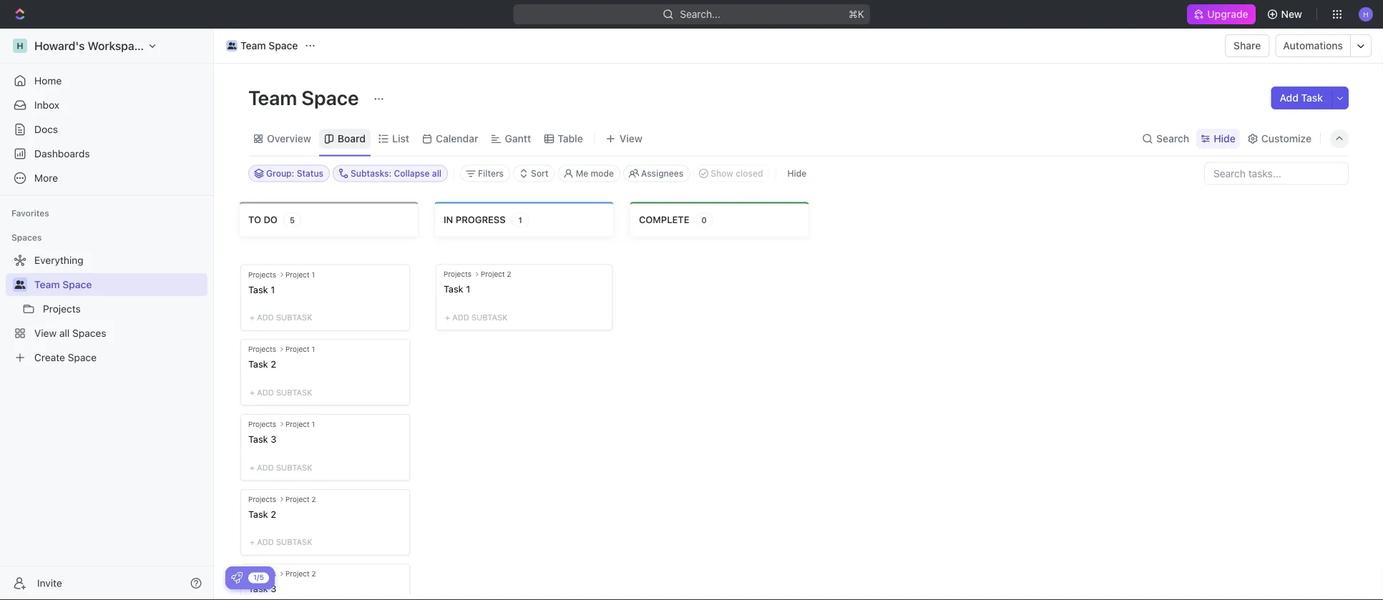 Task type: vqa. For each thing, say whether or not it's contained in the screenshot.
and in THIS DASHBOARD LETS YOU HAVE AN OVERVIEW OF ALL YOUR TOTAL COSTS, REVENUE, CONVERSIONS, AND CLICKS.
no



Task type: locate. For each thing, give the bounding box(es) containing it.
+ for task 1
[[445, 313, 450, 322]]

all up create space
[[59, 327, 70, 339]]

+ down task 1 on the top left of page
[[445, 313, 450, 322]]

projects up '‎task 2'
[[248, 345, 276, 353]]

+ add subtask down task 2
[[250, 537, 312, 547]]

assignees
[[641, 168, 683, 179]]

show
[[711, 168, 733, 179]]

spaces
[[11, 233, 42, 243], [72, 327, 106, 339]]

subtask for task 2
[[276, 537, 312, 547]]

add up task 2
[[257, 462, 274, 472]]

overview link
[[264, 129, 311, 149]]

+ up task 2
[[250, 462, 255, 472]]

tree
[[6, 249, 207, 369]]

project 2 for task 1
[[481, 270, 511, 278]]

in progress
[[444, 214, 506, 225]]

hide
[[1214, 133, 1235, 145], [787, 168, 806, 179]]

new
[[1281, 8, 1302, 20]]

‎task for ‎task 2
[[248, 359, 268, 369]]

1 vertical spatial spaces
[[72, 327, 106, 339]]

projects up view all spaces
[[43, 303, 81, 315]]

dashboards
[[34, 148, 90, 160]]

add down task 2
[[257, 537, 274, 547]]

project 2 for task 2
[[285, 495, 316, 503]]

2 for task 3
[[312, 569, 316, 578]]

hide right closed on the right of the page
[[787, 168, 806, 179]]

more button
[[6, 167, 207, 190]]

project 1 for ‎task 2
[[285, 345, 315, 353]]

1 horizontal spatial all
[[432, 168, 442, 179]]

0 vertical spatial h
[[1363, 10, 1369, 18]]

1 vertical spatial project 1
[[285, 345, 315, 353]]

all inside 'link'
[[59, 327, 70, 339]]

+ add subtask for task 1
[[445, 313, 508, 322]]

all right collapse
[[432, 168, 442, 179]]

tree inside 'sidebar' "navigation"
[[6, 249, 207, 369]]

onboarding checklist button element
[[231, 572, 243, 584]]

0 vertical spatial project 2
[[481, 270, 511, 278]]

add task
[[1280, 92, 1323, 104]]

1 horizontal spatial h
[[1363, 10, 1369, 18]]

0 vertical spatial user group image
[[227, 42, 236, 49]]

tree containing everything
[[6, 249, 207, 369]]

team space link
[[223, 37, 302, 54], [34, 273, 205, 296]]

overview
[[267, 133, 311, 145]]

projects
[[248, 270, 276, 278], [444, 270, 471, 278], [43, 303, 81, 315], [248, 345, 276, 353], [248, 420, 276, 428], [248, 495, 276, 503], [248, 569, 276, 578]]

3
[[271, 433, 276, 444], [271, 583, 276, 594]]

spaces down favorites
[[11, 233, 42, 243]]

1 vertical spatial team space link
[[34, 273, 205, 296]]

0 horizontal spatial team space link
[[34, 273, 205, 296]]

h inside 'sidebar' "navigation"
[[17, 41, 23, 51]]

sort
[[531, 168, 549, 179]]

h
[[1363, 10, 1369, 18], [17, 41, 23, 51]]

3 for project 1
[[271, 433, 276, 444]]

0 vertical spatial hide
[[1214, 133, 1235, 145]]

add for task 2
[[257, 537, 274, 547]]

project 1 for task 3
[[285, 420, 315, 428]]

docs link
[[6, 118, 207, 141]]

‎task for ‎task 1
[[248, 284, 268, 294]]

0 vertical spatial all
[[432, 168, 442, 179]]

h inside dropdown button
[[1363, 10, 1369, 18]]

2 for task 1
[[507, 270, 511, 278]]

1 vertical spatial task 3
[[248, 583, 276, 594]]

subtask for ‎task 2
[[276, 388, 312, 397]]

3 for project 2
[[271, 583, 276, 594]]

home
[[34, 75, 62, 87]]

+ add subtask for ‎task 1
[[250, 313, 312, 322]]

+ add subtask
[[250, 313, 312, 322], [445, 313, 508, 322], [250, 388, 312, 397], [250, 462, 312, 472], [250, 537, 312, 547]]

+ add subtask down task 1 on the top left of page
[[445, 313, 508, 322]]

1 vertical spatial project 2
[[285, 495, 316, 503]]

hide inside dropdown button
[[1214, 133, 1235, 145]]

0 horizontal spatial view
[[34, 327, 57, 339]]

0 vertical spatial ‎task
[[248, 284, 268, 294]]

sidebar navigation
[[0, 29, 217, 600]]

everything
[[34, 254, 83, 266]]

add
[[1280, 92, 1299, 104], [257, 313, 274, 322], [452, 313, 469, 322], [257, 388, 274, 397], [257, 462, 274, 472], [257, 537, 274, 547]]

subtask
[[276, 313, 312, 322], [471, 313, 508, 322], [276, 388, 312, 397], [276, 462, 312, 472], [276, 537, 312, 547]]

add for ‎task 1
[[257, 313, 274, 322]]

space
[[269, 40, 298, 52], [301, 85, 359, 109], [62, 279, 92, 290], [68, 352, 97, 363]]

closed
[[736, 168, 763, 179]]

+
[[250, 313, 255, 322], [445, 313, 450, 322], [250, 388, 255, 397], [250, 462, 255, 472], [250, 537, 255, 547]]

1 vertical spatial all
[[59, 327, 70, 339]]

view
[[619, 133, 642, 145], [34, 327, 57, 339]]

1
[[518, 215, 522, 225], [312, 270, 315, 278], [271, 284, 275, 294], [466, 284, 470, 294], [312, 345, 315, 353], [312, 420, 315, 428]]

0
[[701, 215, 707, 225]]

view up "assignees" button
[[619, 133, 642, 145]]

1 vertical spatial hide
[[787, 168, 806, 179]]

search button
[[1138, 129, 1194, 149]]

2 vertical spatial project 1
[[285, 420, 315, 428]]

1 horizontal spatial hide
[[1214, 133, 1235, 145]]

add for task 1
[[452, 313, 469, 322]]

view inside button
[[619, 133, 642, 145]]

add task button
[[1271, 87, 1331, 109]]

2 3 from the top
[[271, 583, 276, 594]]

0 vertical spatial view
[[619, 133, 642, 145]]

1 vertical spatial team space
[[248, 85, 363, 109]]

view up create
[[34, 327, 57, 339]]

user group image
[[227, 42, 236, 49], [15, 280, 25, 289]]

‎task
[[248, 284, 268, 294], [248, 359, 268, 369]]

subtask for task 3
[[276, 462, 312, 472]]

+ add subtask down '‎task 2'
[[250, 388, 312, 397]]

task inside button
[[1301, 92, 1323, 104]]

task
[[1301, 92, 1323, 104], [444, 284, 463, 294], [248, 433, 268, 444], [248, 508, 268, 519], [248, 583, 268, 594]]

+ down '‎task 2'
[[250, 388, 255, 397]]

user group image inside 'sidebar' "navigation"
[[15, 280, 25, 289]]

table
[[558, 133, 583, 145]]

howard's
[[34, 39, 85, 53]]

+ add subtask down ‎task 1
[[250, 313, 312, 322]]

h button
[[1354, 3, 1377, 26]]

3 project 1 from the top
[[285, 420, 315, 428]]

+ add subtask up task 2
[[250, 462, 312, 472]]

1 3 from the top
[[271, 433, 276, 444]]

upgrade
[[1207, 8, 1248, 20]]

projects inside 'sidebar' "navigation"
[[43, 303, 81, 315]]

complete
[[639, 214, 689, 225]]

add down '‎task 2'
[[257, 388, 274, 397]]

view inside 'link'
[[34, 327, 57, 339]]

gantt link
[[502, 129, 531, 149]]

+ down ‎task 1
[[250, 313, 255, 322]]

add for ‎task 2
[[257, 388, 274, 397]]

1 vertical spatial ‎task
[[248, 359, 268, 369]]

2 ‎task from the top
[[248, 359, 268, 369]]

howard's workspace
[[34, 39, 147, 53]]

2
[[507, 270, 511, 278], [271, 359, 276, 369], [312, 495, 316, 503], [271, 508, 276, 519], [312, 569, 316, 578]]

add up customize
[[1280, 92, 1299, 104]]

all
[[432, 168, 442, 179], [59, 327, 70, 339]]

2 vertical spatial team
[[34, 279, 60, 290]]

0 horizontal spatial spaces
[[11, 233, 42, 243]]

hide right search
[[1214, 133, 1235, 145]]

projects up task 1 on the top left of page
[[444, 270, 471, 278]]

2 vertical spatial project 2
[[285, 569, 316, 578]]

collapse
[[394, 168, 430, 179]]

0 vertical spatial team space link
[[223, 37, 302, 54]]

project 2
[[481, 270, 511, 278], [285, 495, 316, 503], [285, 569, 316, 578]]

‎task 1
[[248, 284, 275, 294]]

1 horizontal spatial view
[[619, 133, 642, 145]]

2 project 1 from the top
[[285, 345, 315, 353]]

docs
[[34, 123, 58, 135]]

subtasks:
[[351, 168, 392, 179]]

task 3 for project 2
[[248, 583, 276, 594]]

team
[[240, 40, 266, 52], [248, 85, 297, 109], [34, 279, 60, 290]]

0 horizontal spatial user group image
[[15, 280, 25, 289]]

0 horizontal spatial all
[[59, 327, 70, 339]]

1 horizontal spatial user group image
[[227, 42, 236, 49]]

0 vertical spatial project 1
[[285, 270, 315, 278]]

1 vertical spatial view
[[34, 327, 57, 339]]

2 vertical spatial team space
[[34, 279, 92, 290]]

1 ‎task from the top
[[248, 284, 268, 294]]

add for task 3
[[257, 462, 274, 472]]

project
[[285, 270, 310, 278], [481, 270, 505, 278], [285, 345, 310, 353], [285, 420, 310, 428], [285, 495, 310, 503], [285, 569, 310, 578]]

table link
[[555, 129, 583, 149]]

automations button
[[1276, 35, 1350, 57]]

0 vertical spatial 3
[[271, 433, 276, 444]]

0 horizontal spatial hide
[[787, 168, 806, 179]]

add down ‎task 1
[[257, 313, 274, 322]]

everything link
[[6, 249, 205, 272]]

0 horizontal spatial h
[[17, 41, 23, 51]]

1 task 3 from the top
[[248, 433, 276, 444]]

add down task 1 on the top left of page
[[452, 313, 469, 322]]

spaces up create space link
[[72, 327, 106, 339]]

team space
[[240, 40, 298, 52], [248, 85, 363, 109], [34, 279, 92, 290]]

upgrade link
[[1187, 4, 1255, 24]]

board
[[338, 133, 366, 145]]

task 3
[[248, 433, 276, 444], [248, 583, 276, 594]]

0 vertical spatial spaces
[[11, 233, 42, 243]]

2 task 3 from the top
[[248, 583, 276, 594]]

howard's workspace, , element
[[13, 39, 27, 53]]

0 vertical spatial task 3
[[248, 433, 276, 444]]

1 vertical spatial h
[[17, 41, 23, 51]]

project 2 for task 3
[[285, 569, 316, 578]]

1 vertical spatial user group image
[[15, 280, 25, 289]]

customize button
[[1243, 129, 1316, 149]]

1 horizontal spatial spaces
[[72, 327, 106, 339]]

1 project 1 from the top
[[285, 270, 315, 278]]

project 1
[[285, 270, 315, 278], [285, 345, 315, 353], [285, 420, 315, 428]]

+ for ‎task 1
[[250, 313, 255, 322]]

+ down task 2
[[250, 537, 255, 547]]

1 vertical spatial 3
[[271, 583, 276, 594]]



Task type: describe. For each thing, give the bounding box(es) containing it.
me mode button
[[558, 165, 620, 182]]

favorites button
[[6, 205, 55, 222]]

customize
[[1261, 133, 1311, 145]]

spaces inside 'link'
[[72, 327, 106, 339]]

favorites
[[11, 208, 49, 218]]

subtask for task 1
[[471, 313, 508, 322]]

progress
[[456, 214, 506, 225]]

in
[[444, 214, 453, 225]]

5
[[290, 215, 295, 225]]

workspace
[[88, 39, 147, 53]]

search
[[1156, 133, 1189, 145]]

share button
[[1225, 34, 1270, 57]]

calendar
[[436, 133, 478, 145]]

view all spaces link
[[6, 322, 205, 345]]

+ add subtask for task 2
[[250, 537, 312, 547]]

inbox link
[[6, 94, 207, 117]]

do
[[264, 214, 278, 225]]

0 vertical spatial team
[[240, 40, 266, 52]]

assignees button
[[623, 165, 690, 182]]

to
[[248, 214, 261, 225]]

me mode
[[576, 168, 614, 179]]

list link
[[389, 129, 409, 149]]

hide inside button
[[787, 168, 806, 179]]

0 vertical spatial team space
[[240, 40, 298, 52]]

⌘k
[[848, 8, 864, 20]]

create space link
[[6, 346, 205, 369]]

‎task 2
[[248, 359, 276, 369]]

subtask for ‎task 1
[[276, 313, 312, 322]]

onboarding checklist button image
[[231, 572, 243, 584]]

inbox
[[34, 99, 59, 111]]

1 horizontal spatial team space link
[[223, 37, 302, 54]]

new button
[[1261, 3, 1311, 26]]

gantt
[[505, 133, 531, 145]]

+ for ‎task 2
[[250, 388, 255, 397]]

automations
[[1283, 40, 1343, 52]]

project 1 for ‎task 1
[[285, 270, 315, 278]]

search...
[[680, 8, 720, 20]]

+ add subtask for ‎task 2
[[250, 388, 312, 397]]

view for view
[[619, 133, 642, 145]]

show closed
[[711, 168, 763, 179]]

group:
[[266, 168, 294, 179]]

board link
[[335, 129, 366, 149]]

filters button
[[460, 165, 510, 182]]

home link
[[6, 69, 207, 92]]

view button
[[601, 122, 647, 156]]

task 3 for project 1
[[248, 433, 276, 444]]

more
[[34, 172, 58, 184]]

projects up ‎task 1
[[248, 270, 276, 278]]

projects right onboarding checklist button element
[[248, 569, 276, 578]]

calendar link
[[433, 129, 478, 149]]

task 1
[[444, 284, 470, 294]]

to do
[[248, 214, 278, 225]]

projects link
[[43, 298, 205, 321]]

list
[[392, 133, 409, 145]]

view all spaces
[[34, 327, 106, 339]]

Search tasks... text field
[[1205, 163, 1348, 184]]

show closed button
[[693, 165, 769, 182]]

1 vertical spatial team
[[248, 85, 297, 109]]

me
[[576, 168, 588, 179]]

create space
[[34, 352, 97, 363]]

projects down '‎task 2'
[[248, 420, 276, 428]]

share
[[1234, 40, 1261, 52]]

add inside button
[[1280, 92, 1299, 104]]

task 2
[[248, 508, 276, 519]]

team space inside tree
[[34, 279, 92, 290]]

dashboards link
[[6, 142, 207, 165]]

view button
[[601, 129, 647, 149]]

filters
[[478, 168, 504, 179]]

hide button
[[782, 165, 812, 182]]

hide button
[[1196, 129, 1240, 149]]

status
[[297, 168, 323, 179]]

create
[[34, 352, 65, 363]]

mode
[[591, 168, 614, 179]]

2 for task 2
[[312, 495, 316, 503]]

group: status
[[266, 168, 323, 179]]

+ for task 2
[[250, 537, 255, 547]]

view for view all spaces
[[34, 327, 57, 339]]

team inside tree
[[34, 279, 60, 290]]

sort button
[[513, 165, 555, 182]]

subtasks: collapse all
[[351, 168, 442, 179]]

invite
[[37, 577, 62, 589]]

1/5
[[253, 573, 264, 582]]

+ add subtask for task 3
[[250, 462, 312, 472]]

projects up task 2
[[248, 495, 276, 503]]

+ for task 3
[[250, 462, 255, 472]]



